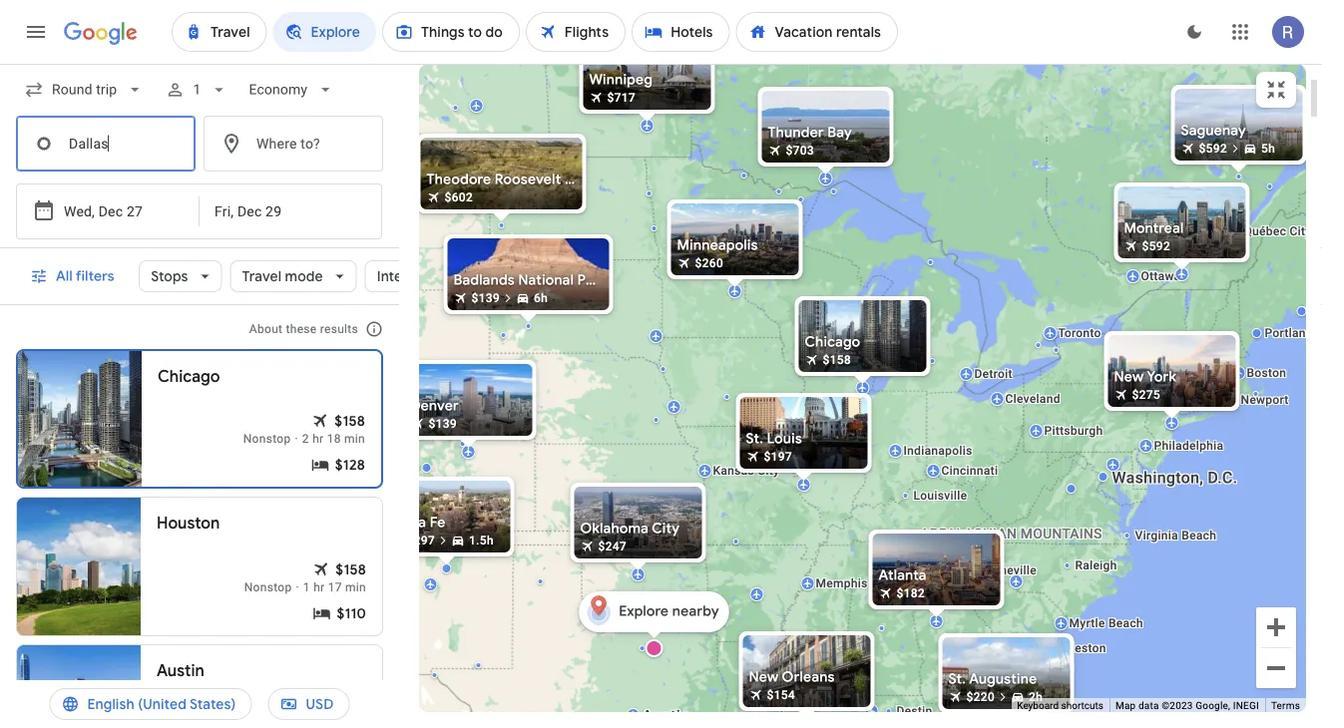 Task type: vqa. For each thing, say whether or not it's contained in the screenshot.
8
no



Task type: describe. For each thing, give the bounding box(es) containing it.
all filters
[[56, 268, 114, 286]]

theodore roosevelt national park
[[427, 171, 654, 189]]

$602
[[445, 191, 473, 205]]

Departure text field
[[64, 185, 156, 239]]

badlands
[[454, 272, 515, 290]]

all filters button
[[18, 253, 130, 301]]

destin
[[897, 705, 933, 719]]

toronto
[[1059, 326, 1102, 340]]

bay
[[828, 124, 853, 142]]

roosevelt
[[495, 171, 562, 189]]

5h
[[1262, 142, 1276, 156]]

$297
[[407, 534, 435, 548]]

santa fe
[[389, 514, 446, 532]]

1 for 1
[[193, 81, 201, 98]]

Where to? text field
[[204, 116, 383, 172]]

Return text field
[[215, 185, 314, 239]]

appalachian mountains
[[921, 526, 1103, 542]]

newport
[[1241, 393, 1289, 407]]

275 US dollars text field
[[1133, 388, 1161, 402]]

$703
[[786, 144, 815, 158]]

$154
[[767, 689, 796, 703]]

2 horizontal spatial park
[[624, 171, 654, 189]]

$592 for saguenay
[[1200, 142, 1228, 156]]

minneapolis
[[677, 237, 758, 255]]

new york
[[1115, 368, 1177, 386]]

260 US dollars text field
[[695, 257, 724, 271]]

158 us dollars text field for houston
[[336, 560, 366, 580]]

2h
[[1029, 691, 1043, 705]]

travel mode
[[242, 268, 323, 286]]

hr for chicago
[[313, 432, 324, 446]]

all
[[56, 268, 73, 286]]

none text field inside the filters form
[[16, 116, 196, 172]]

158 us dollars text field for chicago
[[335, 411, 365, 431]]

nonstop for houston
[[244, 581, 292, 595]]

cleveland
[[1006, 392, 1061, 406]]

shortcuts
[[1062, 700, 1104, 712]]

thunder
[[768, 124, 824, 142]]

montreal
[[1125, 220, 1185, 238]]

states)
[[190, 696, 236, 714]]

houston
[[157, 514, 220, 534]]

(united
[[138, 696, 187, 714]]

city for kansas city
[[758, 464, 780, 478]]

0 vertical spatial national
[[565, 171, 621, 189]]

©2023
[[1162, 700, 1194, 712]]

winnipeg
[[590, 71, 653, 89]]

$128
[[335, 456, 365, 474]]

these
[[286, 322, 317, 336]]

terms
[[1272, 700, 1301, 712]]

1 hr 17 min
[[303, 581, 366, 595]]

st. for st. louis
[[746, 430, 764, 448]]

139 US dollars text field
[[429, 417, 457, 431]]

savannah
[[1020, 661, 1075, 675]]

stops button
[[138, 253, 222, 301]]

keyboard shortcuts button
[[1018, 699, 1104, 713]]

thunder bay
[[768, 124, 853, 142]]

592 US dollars text field
[[1200, 142, 1228, 156]]

158 US dollars text field
[[823, 353, 852, 367]]

myrtle beach
[[1070, 617, 1144, 631]]

detroit
[[975, 367, 1013, 381]]

orleans
[[782, 669, 835, 687]]

philadelphia
[[1155, 439, 1224, 453]]

about these results
[[249, 322, 358, 336]]

1 button
[[157, 66, 237, 114]]

english (united states) button
[[49, 681, 252, 729]]

appalachian
[[921, 526, 1017, 542]]

english
[[87, 696, 135, 714]]

loading results progress bar
[[0, 64, 1323, 68]]

raleigh
[[1076, 559, 1118, 573]]

louisville
[[914, 489, 968, 503]]

703 US dollars text field
[[786, 144, 815, 158]]

168 US dollars text field
[[336, 708, 366, 728]]

d.c.
[[1208, 469, 1238, 488]]

park for badlands national park
[[578, 272, 607, 290]]

explore nearby button
[[579, 592, 730, 649]]

1.5h
[[469, 534, 494, 548]]

min for chicago
[[344, 432, 365, 446]]

128 US dollars text field
[[335, 455, 365, 475]]

$168
[[336, 709, 366, 727]]

english (united states)
[[87, 696, 236, 714]]

5 hours text field
[[1262, 142, 1276, 156]]

view smaller map image
[[1265, 78, 1289, 102]]

2
[[302, 432, 309, 446]]

milwaukee
[[865, 345, 925, 359]]

new orleans
[[749, 669, 835, 687]]

atlanta
[[879, 567, 927, 585]]

theodore
[[427, 171, 491, 189]]

$182
[[897, 587, 925, 601]]

austin inside map region
[[642, 707, 690, 726]]

map data ©2023 google, inegi
[[1116, 700, 1260, 712]]

augustine
[[970, 671, 1038, 689]]

denver
[[411, 397, 459, 415]]

717 US dollars text field
[[608, 91, 636, 105]]

0 horizontal spatial chicago
[[158, 367, 220, 387]]

stops
[[150, 268, 188, 286]]

fe
[[430, 514, 446, 532]]

0 vertical spatial austin
[[157, 661, 205, 682]]

national for arches national park
[[415, 475, 462, 489]]



Task type: locate. For each thing, give the bounding box(es) containing it.
st. louis
[[746, 430, 803, 448]]

pittsburgh
[[1045, 424, 1104, 438]]

0 horizontal spatial beach
[[1109, 617, 1144, 631]]

boston
[[1247, 366, 1287, 380]]

st. left augustine at the bottom
[[949, 671, 967, 689]]

197 US dollars text field
[[764, 450, 793, 464]]

min for houston
[[345, 581, 366, 595]]

$139 down badlands on the top of page
[[472, 292, 500, 306]]

0 vertical spatial st.
[[746, 430, 764, 448]]

1 horizontal spatial st.
[[949, 671, 967, 689]]

1 vertical spatial austin
[[642, 707, 690, 726]]

city for oklahoma city
[[652, 520, 680, 538]]

139 US dollars text field
[[472, 292, 500, 306]]

$717
[[608, 91, 636, 105]]

nearby
[[673, 603, 720, 621]]

beach for virginia beach
[[1182, 529, 1217, 543]]

virginia
[[1136, 529, 1179, 543]]

national right roosevelt
[[565, 171, 621, 189]]

182 US dollars text field
[[897, 587, 925, 601]]

travel mode button
[[230, 253, 357, 301]]

1 horizontal spatial $139
[[472, 292, 500, 306]]

map region
[[298, 0, 1323, 729]]

new for new york
[[1115, 368, 1145, 386]]

york
[[1148, 368, 1177, 386]]

0 horizontal spatial city
[[652, 520, 680, 538]]

1 inside popup button
[[193, 81, 201, 98]]

297 US dollars text field
[[407, 534, 435, 548]]

new for new orleans
[[749, 669, 779, 687]]

$197
[[764, 450, 793, 464]]

1 horizontal spatial austin
[[642, 707, 690, 726]]

virginia beach
[[1136, 529, 1217, 543]]

explore nearby
[[619, 603, 720, 621]]

mode
[[285, 268, 323, 286]]

1 horizontal spatial $592
[[1200, 142, 1228, 156]]

st.
[[746, 430, 764, 448], [949, 671, 967, 689]]

0 horizontal spatial $139
[[429, 417, 457, 431]]

0 horizontal spatial $592
[[1143, 240, 1171, 254]]

park for arches national park
[[465, 475, 491, 489]]

1 horizontal spatial chicago
[[805, 333, 861, 351]]

$110
[[337, 605, 366, 623]]

hr left 17
[[314, 581, 325, 595]]

filters
[[76, 268, 114, 286]]

oklahoma
[[581, 520, 649, 538]]

hr right 2
[[313, 432, 324, 446]]

travel
[[242, 268, 281, 286]]

0 vertical spatial hr
[[313, 432, 324, 446]]

1 vertical spatial national
[[519, 272, 574, 290]]

$220
[[967, 691, 995, 705]]

0 horizontal spatial 1
[[193, 81, 201, 98]]

portland
[[1265, 326, 1314, 340]]

$592 down montreal
[[1143, 240, 1171, 254]]

2 hr 18 min
[[302, 432, 365, 446]]

2 hours text field
[[1029, 691, 1043, 705]]

0 vertical spatial $158
[[823, 353, 852, 367]]

0 vertical spatial 1
[[193, 81, 201, 98]]

1 vertical spatial 1
[[303, 581, 310, 595]]

1 hour 30 minutes text field
[[469, 534, 494, 548]]

usd button
[[268, 681, 350, 729]]

chicago
[[805, 333, 861, 351], [158, 367, 220, 387]]

nonstop for chicago
[[243, 432, 291, 446]]

keyboard
[[1018, 700, 1059, 712]]

beach for myrtle beach
[[1109, 617, 1144, 631]]

indianapolis
[[904, 444, 973, 458]]

0 vertical spatial park
[[624, 171, 654, 189]]

0 vertical spatial 158 us dollars text field
[[335, 411, 365, 431]]

national for badlands national park
[[519, 272, 574, 290]]

national up 6h text field
[[519, 272, 574, 290]]

$592 for montreal
[[1143, 240, 1171, 254]]

1 vertical spatial city
[[758, 464, 780, 478]]

1 vertical spatial $592
[[1143, 240, 1171, 254]]

beach right virginia
[[1182, 529, 1217, 543]]

city for québec city
[[1290, 225, 1312, 239]]

$139 for denver
[[429, 417, 457, 431]]

1 horizontal spatial beach
[[1182, 529, 1217, 543]]

17
[[328, 581, 342, 595]]

158 US dollars text field
[[335, 411, 365, 431], [336, 560, 366, 580]]

saguenay
[[1182, 122, 1247, 140]]

1 horizontal spatial city
[[758, 464, 780, 478]]

map
[[1116, 700, 1136, 712]]

$158 up 18
[[335, 412, 365, 430]]

1 vertical spatial min
[[345, 581, 366, 595]]

filters form
[[0, 64, 399, 249]]

1 vertical spatial 158 us dollars text field
[[336, 560, 366, 580]]

6h
[[534, 292, 548, 306]]

1
[[193, 81, 201, 98], [303, 581, 310, 595]]

austin down 'explore nearby' button
[[642, 707, 690, 726]]

usd
[[306, 696, 334, 714]]

data
[[1139, 700, 1160, 712]]

1 vertical spatial hr
[[314, 581, 325, 595]]

explore
[[619, 603, 669, 621]]

0 horizontal spatial st.
[[746, 430, 764, 448]]

change appearance image
[[1171, 8, 1219, 56]]

247 US dollars text field
[[599, 540, 627, 554]]

st. for st. augustine
[[949, 671, 967, 689]]

0 vertical spatial city
[[1290, 225, 1312, 239]]

0 vertical spatial $139
[[472, 292, 500, 306]]

nonstop left 2
[[243, 432, 291, 446]]

google,
[[1196, 700, 1231, 712]]

0 vertical spatial nonstop
[[243, 432, 291, 446]]

austin up (united
[[157, 661, 205, 682]]

None field
[[16, 72, 153, 108], [241, 72, 343, 108], [16, 72, 153, 108], [241, 72, 343, 108]]

st. left louis
[[746, 430, 764, 448]]

interests
[[377, 268, 435, 286]]

mountains
[[1021, 526, 1103, 542]]

city right oklahoma
[[652, 520, 680, 538]]

0 horizontal spatial new
[[749, 669, 779, 687]]

$158 for chicago
[[335, 412, 365, 430]]

1 vertical spatial chicago
[[158, 367, 220, 387]]

myrtle
[[1070, 617, 1106, 631]]

nonstop left 1 hr 17 min
[[244, 581, 292, 595]]

18
[[327, 432, 341, 446]]

2 horizontal spatial city
[[1290, 225, 1312, 239]]

louis
[[767, 430, 803, 448]]

results
[[320, 322, 358, 336]]

chicago inside map region
[[805, 333, 861, 351]]

arches national park
[[372, 475, 491, 489]]

arches
[[372, 475, 411, 489]]

$158 up 17
[[336, 561, 366, 579]]

2 vertical spatial $158
[[336, 561, 366, 579]]

québec
[[1244, 225, 1287, 239]]

0 vertical spatial $592
[[1200, 142, 1228, 156]]

new up 154 us dollars text box
[[749, 669, 779, 687]]

santa
[[389, 514, 427, 532]]

602 US dollars text field
[[445, 191, 473, 205]]

inegi
[[1234, 700, 1260, 712]]

badlands national park
[[454, 272, 607, 290]]

$158 left milwaukee
[[823, 353, 852, 367]]

city
[[1290, 225, 1312, 239], [758, 464, 780, 478], [652, 520, 680, 538]]

154 US dollars text field
[[767, 689, 796, 703]]

beach right myrtle
[[1109, 617, 1144, 631]]

ottawa
[[1142, 270, 1182, 284]]

2 vertical spatial park
[[465, 475, 491, 489]]

1 horizontal spatial park
[[578, 272, 607, 290]]

0 horizontal spatial austin
[[157, 661, 205, 682]]

charleston
[[1046, 642, 1107, 656]]

None text field
[[16, 116, 196, 172]]

1 vertical spatial $158
[[335, 412, 365, 430]]

$139
[[472, 292, 500, 306], [429, 417, 457, 431]]

national up fe
[[415, 475, 462, 489]]

min right 17
[[345, 581, 366, 595]]

0 horizontal spatial park
[[465, 475, 491, 489]]

$592 down saguenay
[[1200, 142, 1228, 156]]

min right 18
[[344, 432, 365, 446]]

220 US dollars text field
[[967, 691, 995, 705]]

158 us dollars text field up 18
[[335, 411, 365, 431]]

$139 down "denver"
[[429, 417, 457, 431]]

1 vertical spatial $139
[[429, 417, 457, 431]]

about these results image
[[350, 306, 398, 353]]

$158 for houston
[[336, 561, 366, 579]]

kansas
[[713, 464, 755, 478]]

1 vertical spatial nonstop
[[244, 581, 292, 595]]

québec city
[[1244, 225, 1312, 239]]

0 vertical spatial min
[[344, 432, 365, 446]]

keyboard shortcuts
[[1018, 700, 1104, 712]]

city right the québec
[[1290, 225, 1312, 239]]

oklahoma city
[[581, 520, 680, 538]]

6 hours text field
[[534, 292, 548, 306]]

about
[[249, 322, 283, 336]]

1 vertical spatial new
[[749, 669, 779, 687]]

1 for 1 hr 17 min
[[303, 581, 310, 595]]

2 vertical spatial city
[[652, 520, 680, 538]]

washington,
[[1113, 469, 1204, 488]]

110 US dollars text field
[[337, 604, 366, 624]]

1 horizontal spatial 1
[[303, 581, 310, 595]]

$158 inside map region
[[823, 353, 852, 367]]

1 horizontal spatial new
[[1115, 368, 1145, 386]]

austin
[[157, 661, 205, 682], [642, 707, 690, 726]]

hr
[[313, 432, 324, 446], [314, 581, 325, 595]]

1 vertical spatial st.
[[949, 671, 967, 689]]

min
[[344, 432, 365, 446], [345, 581, 366, 595]]

kansas city
[[713, 464, 780, 478]]

$592
[[1200, 142, 1228, 156], [1143, 240, 1171, 254]]

158 us dollars text field up 17
[[336, 560, 366, 580]]

$139 for badlands national park
[[472, 292, 500, 306]]

new up '275 us dollars' text field
[[1115, 368, 1145, 386]]

0 vertical spatial beach
[[1182, 529, 1217, 543]]

2 vertical spatial national
[[415, 475, 462, 489]]

1 vertical spatial beach
[[1109, 617, 1144, 631]]

$275
[[1133, 388, 1161, 402]]

0 vertical spatial new
[[1115, 368, 1145, 386]]

city down st. louis
[[758, 464, 780, 478]]

nashville
[[890, 548, 942, 562]]

asheville
[[986, 564, 1037, 578]]

0 vertical spatial chicago
[[805, 333, 861, 351]]

1 vertical spatial park
[[578, 272, 607, 290]]

hr for houston
[[314, 581, 325, 595]]

main menu image
[[24, 20, 48, 44]]

592 US dollars text field
[[1143, 240, 1171, 254]]



